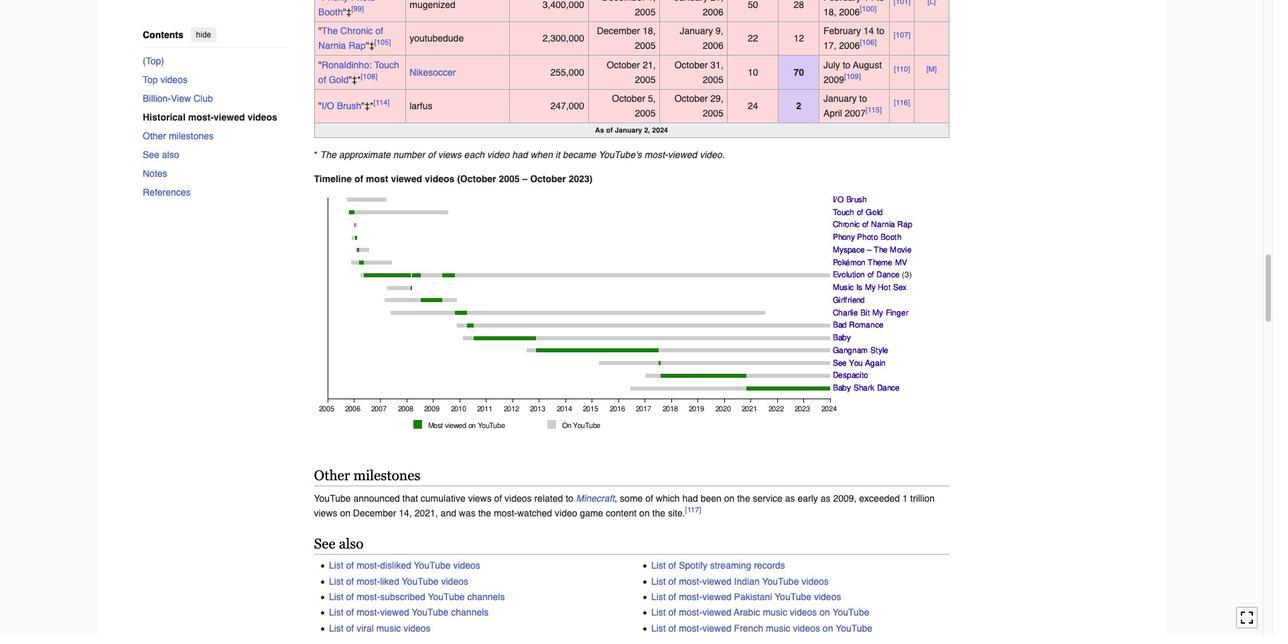 Task type: vqa. For each thing, say whether or not it's contained in the screenshot.
from
no



Task type: describe. For each thing, give the bounding box(es) containing it.
october for october 29, 2005
[[674, 93, 708, 104]]

1
[[902, 493, 908, 504]]

21, for october 21, 2005
[[643, 60, 656, 70]]

2,
[[644, 126, 650, 134]]

"‡ [99]
[[343, 4, 364, 17]]

[109]
[[844, 72, 861, 81]]

2021,
[[415, 508, 438, 519]]

phony photo booth
[[318, 0, 375, 17]]

nikesoccer
[[410, 67, 456, 78]]

2006 inside february 14 to 18, 2006
[[839, 7, 860, 17]]

brush
[[337, 101, 361, 112]]

0 vertical spatial had
[[512, 150, 528, 160]]

1 vertical spatial also
[[339, 536, 364, 552]]

phony photo booth link
[[318, 0, 375, 17]]

2 as from the left
[[821, 493, 831, 504]]

december 1, 2005
[[602, 0, 656, 17]]

list of most-liked youtube videos link
[[329, 576, 468, 587]]

april
[[823, 108, 842, 119]]

that
[[402, 493, 418, 504]]

larfus
[[410, 101, 432, 112]]

october 31, 2005
[[674, 60, 723, 85]]

" i/o brush "‡* [114]
[[318, 98, 390, 112]]

" for " i/o brush "‡* [114]
[[318, 101, 322, 112]]

[115] link
[[866, 106, 882, 115]]

2009
[[823, 74, 844, 85]]

(top) link
[[142, 51, 287, 70]]

2007
[[845, 108, 866, 119]]

247,000
[[550, 101, 584, 112]]

[116] link
[[894, 98, 910, 108]]

18, inside february 14 to 18, 2006
[[823, 7, 836, 17]]

2005 for 1,
[[635, 7, 656, 17]]

february 14 to 18, 2006
[[823, 0, 884, 17]]

music up list of most-viewed french music videos on youtube link
[[763, 607, 787, 618]]

1 horizontal spatial other milestones
[[314, 468, 420, 484]]

most
[[366, 174, 388, 184]]

youtube's
[[599, 150, 642, 160]]

billion-view club link
[[142, 89, 287, 108]]

"‡* [108]
[[349, 72, 377, 85]]

1 vertical spatial see
[[314, 536, 335, 552]]

1 vertical spatial channels
[[451, 607, 489, 618]]

1 horizontal spatial other
[[314, 468, 350, 484]]

spotify
[[679, 560, 708, 571]]

"‡ for "‡ [105]
[[366, 40, 374, 51]]

october right –
[[530, 174, 566, 184]]

historical most-viewed videos
[[142, 112, 277, 122]]

255,000
[[550, 67, 584, 78]]

"‡* inside "‡* [108]
[[349, 74, 361, 85]]

14 for february 14 to 17, 2006
[[864, 26, 874, 36]]

nikesoccer link
[[410, 67, 456, 78]]

14,
[[399, 508, 412, 519]]

narnia
[[318, 40, 346, 51]]

viral
[[357, 623, 374, 634]]

video inside , some of which had been on the service as early as 2009, exceeded 1 trillion views on december 14, 2021, and was the most-watched video game content on the site.
[[555, 508, 577, 519]]

viewed left french
[[702, 623, 731, 634]]

rap
[[349, 40, 366, 51]]

21, for january 21, 2006
[[710, 0, 723, 2]]

top
[[142, 74, 158, 85]]

[110] link
[[894, 64, 910, 74]]

2024
[[652, 126, 668, 134]]

list of spotify streaming records list of most-viewed indian youtube videos list of most-viewed pakistani youtube videos list of most-viewed arabic music videos on youtube list of most-viewed french music videos on youtube
[[651, 560, 872, 634]]

october 21, 2005
[[607, 60, 656, 85]]

viewed inside the list of most-disliked youtube videos list of most-liked youtube videos list of most-subscribed youtube channels list of most-viewed youtube channels list of viral music videos
[[380, 607, 409, 618]]

the for "
[[322, 26, 338, 36]]

january for january 21, 2006
[[674, 0, 708, 2]]

2005 for 29,
[[703, 108, 723, 119]]

viewed up 'other milestones' link
[[213, 112, 245, 122]]

gold
[[329, 74, 349, 85]]

list of most-viewed arabic music videos on youtube link
[[651, 607, 869, 618]]

14 for february 14 to 18, 2006
[[864, 0, 874, 2]]

2005 for 5,
[[635, 108, 656, 119]]

1 vertical spatial see also
[[314, 536, 364, 552]]

december 18, 2005
[[597, 26, 656, 51]]

[105]
[[374, 38, 391, 47]]

of inside , some of which had been on the service as early as 2009, exceeded 1 trillion views on december 14, 2021, and was the most-watched video game content on the site.
[[645, 493, 653, 504]]

music down list of most-viewed arabic music videos on youtube "link" at the right of the page
[[766, 623, 790, 634]]

1 vertical spatial milestones
[[353, 468, 420, 484]]

site.
[[668, 508, 685, 519]]

[109] link
[[844, 72, 861, 81]]

historical
[[142, 112, 185, 122]]

booth
[[318, 7, 343, 17]]

december for december 18, 2005
[[597, 26, 640, 36]]

2006 inside "february 14 to 17, 2006"
[[839, 40, 860, 51]]

viewed down the number in the top left of the page
[[391, 174, 422, 184]]

references
[[142, 187, 190, 197]]

2005 for 21,
[[635, 74, 656, 85]]

0 horizontal spatial milestones
[[168, 130, 213, 141]]

, some of which had been on the service as early as 2009, exceeded 1 trillion views on december 14, 2021, and was the most-watched video game content on the site.
[[314, 493, 935, 519]]

historical most-viewed videos link
[[142, 108, 298, 126]]

other milestones link
[[142, 126, 287, 145]]

october for october 5, 2005
[[612, 93, 645, 104]]

5,
[[648, 93, 656, 104]]

viewed left arabic
[[702, 607, 731, 618]]

[115]
[[866, 106, 882, 115]]

2006 inside january 9, 2006
[[703, 40, 723, 51]]

" ronaldinho: touch of gold
[[318, 60, 399, 85]]

touch
[[374, 60, 399, 70]]

1 horizontal spatial views
[[438, 150, 461, 160]]

9,
[[716, 26, 723, 36]]

billion-
[[142, 93, 171, 104]]

number
[[393, 150, 425, 160]]

ronaldinho:
[[322, 60, 372, 70]]

to inside "february 14 to 17, 2006"
[[877, 26, 884, 36]]

[100] link
[[860, 4, 877, 13]]

references link
[[142, 183, 287, 201]]

hide
[[196, 30, 211, 40]]

january for january 9, 2006
[[680, 26, 713, 36]]

2023)
[[569, 174, 593, 184]]

" the chronic of narnia rap
[[318, 26, 383, 51]]

0 horizontal spatial also
[[162, 149, 179, 160]]

as of january 2, 2024
[[595, 126, 668, 134]]

2,300,000
[[543, 33, 584, 44]]

[117]
[[685, 506, 701, 515]]

29,
[[710, 93, 723, 104]]

0 vertical spatial channels
[[467, 592, 505, 602]]

to inside february 14 to 18, 2006
[[877, 0, 884, 2]]

[114] link
[[374, 98, 390, 108]]



Task type: locate. For each thing, give the bounding box(es) containing it.
had inside , some of which had been on the service as early as 2009, exceeded 1 trillion views on december 14, 2021, and was the most-watched video game content on the site.
[[682, 493, 698, 504]]

1 february from the top
[[823, 0, 861, 2]]

notes link
[[142, 164, 287, 183]]

"‡ inside "‡ [105]
[[366, 40, 374, 51]]

december down december 1, 2005
[[597, 26, 640, 36]]

music inside the list of most-disliked youtube videos list of most-liked youtube videos list of most-subscribed youtube channels list of most-viewed youtube channels list of viral music videos
[[376, 623, 401, 634]]

0 horizontal spatial 18,
[[643, 26, 656, 36]]

14 inside "february 14 to 17, 2006"
[[864, 26, 874, 36]]

1 vertical spatial "
[[318, 60, 322, 70]]

0 vertical spatial 18,
[[823, 7, 836, 17]]

liked
[[380, 576, 399, 587]]

december
[[602, 0, 645, 2], [597, 26, 640, 36], [353, 508, 396, 519]]

when
[[530, 150, 553, 160]]

january inside january 21, 2006
[[674, 0, 708, 2]]

october inside october 5, 2005
[[612, 93, 645, 104]]

2006 right 17,
[[839, 40, 860, 51]]

2005 inside the october 21, 2005
[[635, 74, 656, 85]]

[m]
[[926, 64, 937, 74]]

1 horizontal spatial 18,
[[823, 7, 836, 17]]

to right "related"
[[566, 493, 573, 504]]

february for 18,
[[823, 0, 861, 2]]

2005 inside october 31, 2005
[[703, 74, 723, 85]]

21, inside january 21, 2006
[[710, 0, 723, 2]]

of inside " the chronic of narnia rap
[[375, 26, 383, 36]]

0 horizontal spatial video
[[487, 150, 509, 160]]

february up 17,
[[823, 26, 861, 36]]

as
[[595, 126, 604, 134]]

to up [109] link
[[843, 60, 851, 70]]

had left when on the left
[[512, 150, 528, 160]]

1 vertical spatial other milestones
[[314, 468, 420, 484]]

2 vertical spatial views
[[314, 508, 337, 519]]

2009,
[[833, 493, 857, 504]]

2005
[[635, 7, 656, 17], [635, 40, 656, 51], [635, 74, 656, 85], [703, 74, 723, 85], [635, 108, 656, 119], [703, 108, 723, 119], [499, 174, 520, 184]]

1 vertical spatial 21,
[[643, 60, 656, 70]]

december down announced
[[353, 508, 396, 519]]

3 " from the top
[[318, 101, 322, 112]]

and
[[441, 508, 456, 519]]

february inside february 14 to 18, 2006
[[823, 0, 861, 2]]

2006 up '9,'
[[703, 7, 723, 17]]

14 inside february 14 to 18, 2006
[[864, 0, 874, 2]]

18, up 17,
[[823, 7, 836, 17]]

1 vertical spatial "‡
[[366, 40, 374, 51]]

14
[[864, 0, 874, 2], [864, 26, 874, 36]]

14 up [100]
[[864, 0, 874, 2]]

1 horizontal spatial had
[[682, 493, 698, 504]]

0 vertical spatial february
[[823, 0, 861, 2]]

2 " from the top
[[318, 60, 322, 70]]

video
[[487, 150, 509, 160], [555, 508, 577, 519]]

(top)
[[142, 55, 164, 66]]

0 horizontal spatial views
[[314, 508, 337, 519]]

10
[[748, 67, 758, 78]]

"‡ inside "‡ [99]
[[343, 7, 351, 17]]

had up [117]
[[682, 493, 698, 504]]

0 vertical spatial also
[[162, 149, 179, 160]]

[105] link
[[374, 38, 391, 47]]

milestones up announced
[[353, 468, 420, 484]]

(october
[[457, 174, 496, 184]]

[m] link
[[926, 64, 937, 74]]

january up january 9, 2006
[[674, 0, 708, 2]]

2005 up 5,
[[635, 74, 656, 85]]

views inside , some of which had been on the service as early as 2009, exceeded 1 trillion views on december 14, 2021, and was the most-watched video game content on the site.
[[314, 508, 337, 519]]

" for " ronaldinho: touch of gold
[[318, 60, 322, 70]]

the right the was
[[478, 508, 491, 519]]

0 vertical spatial milestones
[[168, 130, 213, 141]]

video down "related"
[[555, 508, 577, 519]]

2005 down 31, on the top right
[[703, 74, 723, 85]]

0 vertical spatial "‡
[[343, 7, 351, 17]]

14 up [106]
[[864, 26, 874, 36]]

october inside october 29, 2005
[[674, 93, 708, 104]]

[114]
[[374, 98, 390, 108]]

0 horizontal spatial had
[[512, 150, 528, 160]]

2005 inside december 18, 2005
[[635, 40, 656, 51]]

1 vertical spatial the
[[320, 150, 336, 160]]

2005 down 5,
[[635, 108, 656, 119]]

also down announced
[[339, 536, 364, 552]]

video right each
[[487, 150, 509, 160]]

2005 inside december 1, 2005
[[635, 7, 656, 17]]

1 as from the left
[[785, 493, 795, 504]]

top videos
[[142, 74, 187, 85]]

2 vertical spatial "
[[318, 101, 322, 112]]

1 horizontal spatial the
[[652, 508, 665, 519]]

february for 17,
[[823, 26, 861, 36]]

on
[[724, 493, 735, 504], [340, 508, 350, 519], [639, 508, 650, 519], [820, 607, 830, 618], [823, 623, 833, 634]]

1 vertical spatial december
[[597, 26, 640, 36]]

2006 up "february 14 to 17, 2006" in the top right of the page
[[839, 7, 860, 17]]

2
[[796, 101, 801, 112]]

list of most-viewed indian youtube videos link
[[651, 576, 829, 587]]

" inside " ronaldinho: touch of gold
[[318, 60, 322, 70]]

also up notes
[[162, 149, 179, 160]]

[106]
[[860, 38, 877, 47]]

list of most-viewed french music videos on youtube link
[[651, 623, 872, 634]]

been
[[701, 493, 722, 504]]

1 vertical spatial "‡*
[[361, 101, 374, 112]]

1 horizontal spatial 21,
[[710, 0, 723, 2]]

1 vertical spatial other
[[314, 468, 350, 484]]

1 vertical spatial views
[[468, 493, 492, 504]]

0 horizontal spatial as
[[785, 493, 795, 504]]

list of most-viewed youtube channels link
[[329, 607, 489, 618]]

see also link
[[142, 145, 287, 164]]

to up [100] link
[[877, 0, 884, 2]]

timeline
[[314, 174, 352, 184]]

0 horizontal spatial "‡
[[343, 7, 351, 17]]

see
[[142, 149, 159, 160], [314, 536, 335, 552]]

18, down 1,
[[643, 26, 656, 36]]

list
[[329, 560, 344, 571], [651, 560, 666, 571], [329, 576, 344, 587], [651, 576, 666, 587], [329, 592, 344, 602], [651, 592, 666, 602], [329, 607, 344, 618], [651, 607, 666, 618], [329, 623, 344, 634], [651, 623, 666, 634]]

1 vertical spatial video
[[555, 508, 577, 519]]

trillion
[[910, 493, 935, 504]]

2005 left –
[[499, 174, 520, 184]]

see also up notes
[[142, 149, 179, 160]]

1 horizontal spatial milestones
[[353, 468, 420, 484]]

0 horizontal spatial 21,
[[643, 60, 656, 70]]

2 14 from the top
[[864, 26, 874, 36]]

2 horizontal spatial views
[[468, 493, 492, 504]]

october inside october 31, 2005
[[674, 60, 708, 70]]

top videos link
[[142, 70, 287, 89]]

0 vertical spatial other
[[142, 130, 166, 141]]

december inside december 18, 2005
[[597, 26, 640, 36]]

other milestones inside 'other milestones' link
[[142, 130, 213, 141]]

2005 for 18,
[[635, 40, 656, 51]]

1 horizontal spatial video
[[555, 508, 577, 519]]

0 horizontal spatial see
[[142, 149, 159, 160]]

december inside december 1, 2005
[[602, 0, 645, 2]]

1 horizontal spatial "‡
[[366, 40, 374, 51]]

[107]
[[894, 31, 910, 40]]

contents
[[142, 30, 183, 40]]

october for october 31, 2005
[[674, 60, 708, 70]]

21, up 5,
[[643, 60, 656, 70]]

october for october 21, 2005
[[607, 60, 640, 70]]

1 vertical spatial 14
[[864, 26, 874, 36]]

1 vertical spatial february
[[823, 26, 861, 36]]

2006
[[703, 7, 723, 17], [839, 7, 860, 17], [703, 40, 723, 51], [839, 40, 860, 51]]

viewed down list of spotify streaming records link
[[702, 576, 731, 587]]

2005 up the october 21, 2005 on the top of page
[[635, 40, 656, 51]]

[106] link
[[860, 38, 877, 47]]

ronaldinho: touch of gold link
[[318, 60, 399, 85]]

to up [106]
[[877, 26, 884, 36]]

viewed down subscribed
[[380, 607, 409, 618]]

the left service in the right of the page
[[737, 493, 750, 504]]

1 horizontal spatial also
[[339, 536, 364, 552]]

" inside the " i/o brush "‡* [114]
[[318, 101, 322, 112]]

2005 down 29,
[[703, 108, 723, 119]]

february 14 to 17, 2006
[[823, 26, 884, 51]]

0 horizontal spatial the
[[478, 508, 491, 519]]

december left 1,
[[602, 0, 645, 2]]

arabic
[[734, 607, 760, 618]]

february inside "february 14 to 17, 2006"
[[823, 26, 861, 36]]

february up [100]
[[823, 0, 861, 2]]

october left 5,
[[612, 93, 645, 104]]

" down the narnia
[[318, 60, 322, 70]]

2 horizontal spatial the
[[737, 493, 750, 504]]

october left 29,
[[674, 93, 708, 104]]

other milestones down historical
[[142, 130, 213, 141]]

as right early
[[821, 493, 831, 504]]

[99]
[[351, 4, 364, 13]]

0 vertical spatial other milestones
[[142, 130, 213, 141]]

i/o brush link
[[322, 101, 361, 112]]

2 february from the top
[[823, 26, 861, 36]]

0 vertical spatial december
[[602, 0, 645, 2]]

1,
[[648, 0, 656, 2]]

most-
[[188, 112, 213, 122], [644, 150, 668, 160], [494, 508, 517, 519], [357, 560, 380, 571], [357, 576, 380, 587], [679, 576, 702, 587], [357, 592, 380, 602], [679, 592, 702, 602], [357, 607, 380, 618], [679, 607, 702, 618], [679, 623, 702, 634]]

1 14 from the top
[[864, 0, 874, 2]]

2006 inside january 21, 2006
[[703, 7, 723, 17]]

0 vertical spatial "
[[318, 26, 322, 36]]

july to august 2009
[[823, 60, 882, 85]]

12
[[794, 33, 804, 44]]

[100]
[[860, 4, 877, 13]]

to up "[115]"
[[859, 93, 867, 104]]

" for " the chronic of narnia rap
[[318, 26, 322, 36]]

announced
[[353, 493, 400, 504]]

0 vertical spatial the
[[322, 26, 338, 36]]

to inside january to april 2007 [115]
[[859, 93, 867, 104]]

october left 31, on the top right
[[674, 60, 708, 70]]

1 vertical spatial had
[[682, 493, 698, 504]]

the
[[737, 493, 750, 504], [478, 508, 491, 519], [652, 508, 665, 519]]

hide button
[[190, 27, 216, 42]]

january left the 2,
[[615, 126, 642, 134]]

2006 down '9,'
[[703, 40, 723, 51]]

[117] link
[[685, 506, 701, 515]]

0 vertical spatial 21,
[[710, 0, 723, 2]]

1 horizontal spatial as
[[821, 493, 831, 504]]

0 vertical spatial "‡*
[[349, 74, 361, 85]]

"‡ for "‡ [99]
[[343, 7, 351, 17]]

january inside january to april 2007 [115]
[[823, 93, 857, 104]]

photo
[[351, 0, 375, 2]]

viewed down list of most-viewed indian youtube videos link
[[702, 592, 731, 602]]

became
[[563, 150, 596, 160]]

" left brush
[[318, 101, 322, 112]]

as left early
[[785, 493, 795, 504]]

2 vertical spatial december
[[353, 508, 396, 519]]

the down which
[[652, 508, 665, 519]]

october down december 18, 2005
[[607, 60, 640, 70]]

2005 down 1,
[[635, 7, 656, 17]]

2005 inside october 29, 2005
[[703, 108, 723, 119]]

january inside january 9, 2006
[[680, 26, 713, 36]]

the right *
[[320, 150, 336, 160]]

viewed left video.
[[668, 150, 697, 160]]

0 horizontal spatial see also
[[142, 149, 179, 160]]

21, inside the october 21, 2005
[[643, 60, 656, 70]]

1 horizontal spatial see also
[[314, 536, 364, 552]]

of inside " ronaldinho: touch of gold
[[318, 74, 326, 85]]

december for december 1, 2005
[[602, 0, 645, 2]]

music right viral
[[376, 623, 401, 634]]

january 9, 2006
[[680, 26, 723, 51]]

notes
[[142, 168, 167, 179]]

january for january to april 2007 [115]
[[823, 93, 857, 104]]

cumulative
[[421, 493, 466, 504]]

was
[[459, 508, 476, 519]]

fullscreen image
[[1240, 611, 1254, 625]]

minecraft
[[576, 493, 615, 504]]

"
[[318, 26, 322, 36], [318, 60, 322, 70], [318, 101, 322, 112]]

subscribed
[[380, 592, 425, 602]]

most- inside , some of which had been on the service as early as 2009, exceeded 1 trillion views on december 14, 2021, and was the most-watched video game content on the site.
[[494, 508, 517, 519]]

august
[[853, 60, 882, 70]]

youtubedude
[[410, 33, 464, 44]]

january up 'april'
[[823, 93, 857, 104]]

0 vertical spatial video
[[487, 150, 509, 160]]

the inside " the chronic of narnia rap
[[322, 26, 338, 36]]

18, inside december 18, 2005
[[643, 26, 656, 36]]

list of most-disliked youtube videos link
[[329, 560, 480, 571]]

0 vertical spatial see
[[142, 149, 159, 160]]

january down january 21, 2006
[[680, 26, 713, 36]]

1 " from the top
[[318, 26, 322, 36]]

1 horizontal spatial "‡*
[[361, 101, 374, 112]]

december inside , some of which had been on the service as early as 2009, exceeded 1 trillion views on december 14, 2021, and was the most-watched video game content on the site.
[[353, 508, 396, 519]]

list of spotify streaming records link
[[651, 560, 785, 571]]

february
[[823, 0, 861, 2], [823, 26, 861, 36]]

video.
[[700, 150, 725, 160]]

2005 inside october 5, 2005
[[635, 108, 656, 119]]

channels
[[467, 592, 505, 602], [451, 607, 489, 618]]

timeline of most viewed videos (october 2005 – october 2023)
[[314, 174, 593, 184]]

the up the narnia
[[322, 26, 338, 36]]

"‡* inside the " i/o brush "‡* [114]
[[361, 101, 374, 112]]

october inside the october 21, 2005
[[607, 60, 640, 70]]

of
[[375, 26, 383, 36], [318, 74, 326, 85], [606, 126, 613, 134], [428, 150, 435, 160], [354, 174, 363, 184], [494, 493, 502, 504], [645, 493, 653, 504], [346, 560, 354, 571], [668, 560, 676, 571], [346, 576, 354, 587], [668, 576, 676, 587], [346, 592, 354, 602], [668, 592, 676, 602], [346, 607, 354, 618], [668, 607, 676, 618], [346, 623, 354, 634], [668, 623, 676, 634]]

to inside "july to august 2009"
[[843, 60, 851, 70]]

0 horizontal spatial "‡*
[[349, 74, 361, 85]]

0 vertical spatial views
[[438, 150, 461, 160]]

" inside " the chronic of narnia rap
[[318, 26, 322, 36]]

1 vertical spatial 18,
[[643, 26, 656, 36]]

content
[[606, 508, 637, 519]]

streaming
[[710, 560, 751, 571]]

22
[[748, 33, 758, 44]]

approximate
[[339, 150, 391, 160]]

watched
[[517, 508, 552, 519]]

the
[[322, 26, 338, 36], [320, 150, 336, 160]]

21, up '9,'
[[710, 0, 723, 2]]

[107] link
[[894, 31, 910, 40]]

0 horizontal spatial other milestones
[[142, 130, 213, 141]]

milestones down historical most-viewed videos
[[168, 130, 213, 141]]

minecraft link
[[576, 493, 615, 504]]

0 horizontal spatial other
[[142, 130, 166, 141]]

1 horizontal spatial see
[[314, 536, 335, 552]]

the for *
[[320, 150, 336, 160]]

2005 for 31,
[[703, 74, 723, 85]]

other milestones up announced
[[314, 468, 420, 484]]

" up the narnia
[[318, 26, 322, 36]]

0 vertical spatial see also
[[142, 149, 179, 160]]

see also down announced
[[314, 536, 364, 552]]

0 vertical spatial 14
[[864, 0, 874, 2]]

pakistani
[[734, 592, 772, 602]]

each
[[464, 150, 484, 160]]



